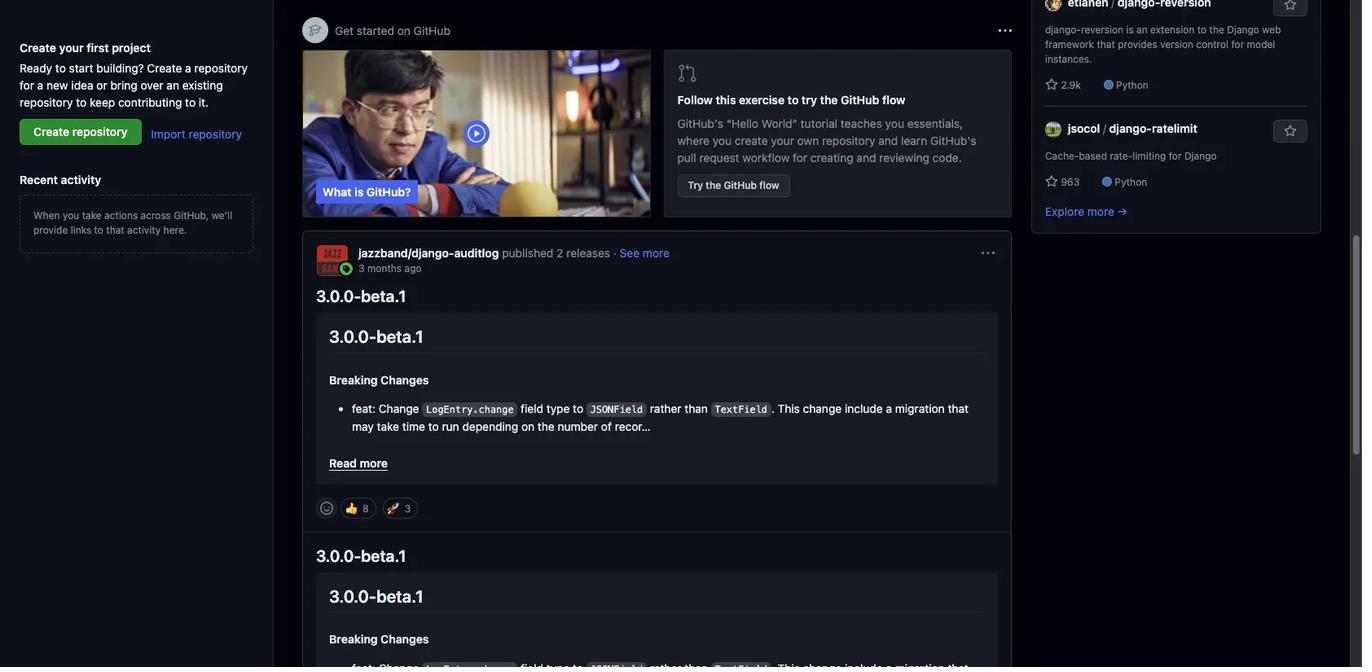 Task type: locate. For each thing, give the bounding box(es) containing it.
links
[[71, 224, 91, 236]]

an right over
[[167, 78, 179, 92]]

3.0.0-beta.1 link down feed tag icon
[[316, 287, 406, 305]]

change
[[379, 402, 419, 415]]

the inside django-reversion is an extension to the django web framework that provides version control for model instances.
[[1209, 23, 1224, 35]]

repository up 'existing'
[[194, 61, 248, 75]]

0 vertical spatial create
[[20, 41, 56, 55]]

0 horizontal spatial that
[[106, 224, 124, 236]]

python down 'provides' at the top of page
[[1116, 79, 1148, 91]]

flow down workflow
[[759, 179, 779, 191]]

your inside github's "hello world" tutorial teaches you essentials, where you create your own repository and learn github's pull request workflow for creating and reviewing code.
[[771, 134, 794, 147]]

0 vertical spatial more
[[1087, 204, 1114, 218]]

1 changes from the top
[[381, 373, 429, 387]]

2 vertical spatial you
[[63, 209, 79, 222]]

you inside when you take actions across github, we'll provide links to that activity here.
[[63, 209, 79, 222]]

to left try
[[787, 93, 799, 107]]

web
[[1262, 23, 1281, 35]]

learn
[[901, 134, 927, 147]]

is
[[1126, 23, 1134, 35], [354, 185, 364, 199]]

may
[[352, 419, 374, 433]]

0 horizontal spatial activity
[[61, 173, 101, 187]]

django-reversion is an extension to the django web framework that provides version control for model instances.
[[1045, 23, 1281, 65]]

1 vertical spatial github
[[841, 93, 879, 107]]

beta.1
[[361, 287, 406, 305], [376, 327, 423, 346], [361, 547, 406, 565], [376, 586, 423, 606]]

a left new
[[37, 78, 43, 92]]

to up new
[[55, 61, 66, 75]]

0 horizontal spatial take
[[82, 209, 102, 222]]

. this change include a migration that may take time to run depending on the number of recor…
[[352, 402, 969, 433]]

1 horizontal spatial django
[[1227, 23, 1259, 35]]

that down reversion
[[1097, 38, 1115, 50]]

to inside when you take actions across github, we'll provide links to that activity here.
[[94, 224, 103, 236]]

workflow
[[742, 151, 790, 165]]

get started on github
[[335, 23, 450, 37]]

3.0.0-beta.1
[[316, 287, 406, 305], [329, 327, 423, 346], [316, 547, 406, 565], [329, 586, 423, 606]]

ago
[[404, 262, 422, 275]]

breaking changes for second 3.0.0-beta.1 "link" from the top of the page
[[329, 633, 429, 646]]

breaking changes for 1st 3.0.0-beta.1 "link" from the top
[[329, 373, 429, 387]]

1 vertical spatial flow
[[759, 179, 779, 191]]

take inside when you take actions across github, we'll provide links to that activity here.
[[82, 209, 102, 222]]

1 vertical spatial you
[[713, 134, 732, 147]]

create up over
[[147, 61, 182, 75]]

1 vertical spatial breaking changes
[[329, 633, 429, 646]]

an up 'provides' at the top of page
[[1136, 23, 1148, 35]]

1 vertical spatial take
[[377, 419, 399, 433]]

1 horizontal spatial django-
[[1109, 121, 1152, 135]]

create
[[735, 134, 768, 147]]

an
[[1136, 23, 1148, 35], [167, 78, 179, 92]]

1 horizontal spatial is
[[1126, 23, 1134, 35]]

1 vertical spatial django
[[1184, 150, 1217, 162]]

1 vertical spatial card preview element
[[316, 573, 998, 667]]

flow up "learn"
[[882, 93, 905, 107]]

1 horizontal spatial a
[[185, 61, 191, 75]]

0 horizontal spatial is
[[354, 185, 364, 199]]

3 right 🚀 on the bottom of page
[[405, 503, 411, 515]]

1 vertical spatial python
[[1115, 176, 1147, 188]]

django up "model"
[[1227, 23, 1259, 35]]

0 horizontal spatial an
[[167, 78, 179, 92]]

flow
[[882, 93, 905, 107], [759, 179, 779, 191]]

1 vertical spatial 3.0.0-beta.1 link
[[316, 547, 406, 565]]

provide
[[33, 224, 68, 236]]

2 horizontal spatial more
[[1087, 204, 1114, 218]]

0 vertical spatial python
[[1116, 79, 1148, 91]]

instances.
[[1045, 53, 1092, 65]]

card preview element
[[316, 313, 998, 485], [316, 573, 998, 667]]

0 horizontal spatial django
[[1184, 150, 1217, 162]]

your up start
[[59, 41, 84, 55]]

star this repository image
[[1284, 0, 1297, 11]]

keep
[[90, 95, 115, 109]]

repository down the it.
[[189, 127, 242, 141]]

0 vertical spatial django
[[1227, 23, 1259, 35]]

bring
[[110, 78, 138, 92]]

1 horizontal spatial an
[[1136, 23, 1148, 35]]

0 vertical spatial an
[[1136, 23, 1148, 35]]

a inside . this change include a migration that may take time to run depending on the number of recor…
[[886, 402, 892, 415]]

try the github flow link
[[677, 174, 790, 197]]

1 vertical spatial and
[[856, 151, 876, 165]]

1 vertical spatial an
[[167, 78, 179, 92]]

1 horizontal spatial 3
[[405, 503, 411, 515]]

that right migration
[[948, 402, 969, 415]]

2 vertical spatial a
[[886, 402, 892, 415]]

1 horizontal spatial activity
[[127, 224, 161, 236]]

2 changes from the top
[[381, 633, 429, 646]]

github up teaches
[[841, 93, 879, 107]]

take inside . this change include a migration that may take time to run depending on the number of recor…
[[377, 419, 399, 433]]

1 horizontal spatial github
[[724, 179, 757, 191]]

django- up framework
[[1045, 23, 1081, 35]]

changes for 1st 3.0.0-beta.1 "link" from the top
[[381, 373, 429, 387]]

0 horizontal spatial your
[[59, 41, 84, 55]]

see more link
[[620, 246, 670, 260]]

0 horizontal spatial you
[[63, 209, 79, 222]]

a
[[185, 61, 191, 75], [37, 78, 43, 92], [886, 402, 892, 415]]

0 vertical spatial github's
[[677, 116, 723, 130]]

more left →
[[1087, 204, 1114, 218]]

django down ratelimit
[[1184, 150, 1217, 162]]

more inside read more link
[[360, 456, 388, 470]]

2 vertical spatial more
[[360, 456, 388, 470]]

0 horizontal spatial flow
[[759, 179, 779, 191]]

that inside when you take actions across github, we'll provide links to that activity here.
[[106, 224, 124, 236]]

1 vertical spatial 3
[[405, 503, 411, 515]]

repository
[[194, 61, 248, 75], [20, 95, 73, 109], [72, 125, 127, 138], [189, 127, 242, 141], [822, 134, 875, 147]]

exercise
[[739, 93, 785, 107]]

1 horizontal spatial more
[[643, 246, 670, 260]]

0 vertical spatial is
[[1126, 23, 1134, 35]]

0 vertical spatial on
[[397, 23, 410, 37]]

follow
[[677, 93, 713, 107]]

take down change
[[377, 419, 399, 433]]

1 breaking from the top
[[329, 373, 378, 387]]

create down new
[[33, 125, 69, 138]]

1 horizontal spatial take
[[377, 419, 399, 433]]

3 right feed tag icon
[[358, 262, 365, 275]]

0 vertical spatial breaking changes
[[329, 373, 429, 387]]

to up control
[[1197, 23, 1207, 35]]

django- right /
[[1109, 121, 1152, 135]]

django- inside django-reversion is an extension to the django web framework that provides version control for model instances.
[[1045, 23, 1081, 35]]

that inside django-reversion is an extension to the django web framework that provides version control for model instances.
[[1097, 38, 1115, 50]]

more right "read"
[[360, 456, 388, 470]]

github's up code.
[[930, 134, 976, 147]]

0 vertical spatial take
[[82, 209, 102, 222]]

0 vertical spatial django-
[[1045, 23, 1081, 35]]

1 vertical spatial a
[[37, 78, 43, 92]]

github's up the where
[[677, 116, 723, 130]]

tutorial
[[801, 116, 837, 130]]

for down ready
[[20, 78, 34, 92]]

changes
[[381, 373, 429, 387], [381, 633, 429, 646]]

you
[[885, 116, 904, 130], [713, 134, 732, 147], [63, 209, 79, 222]]

1 card preview element from the top
[[316, 313, 998, 485]]

create up ready
[[20, 41, 56, 55]]

a right include
[[886, 402, 892, 415]]

import repository
[[151, 127, 242, 141]]

python down cache-based rate-limiting for django
[[1115, 176, 1147, 188]]

try the github flow element
[[664, 50, 1012, 218]]

and
[[878, 134, 898, 147], [856, 151, 876, 165]]

1 vertical spatial breaking
[[329, 633, 378, 646]]

what is github? link
[[303, 51, 650, 217]]

python for rate-
[[1115, 176, 1147, 188]]

1 vertical spatial github's
[[930, 134, 976, 147]]

2 vertical spatial create
[[33, 125, 69, 138]]

for down "own"
[[793, 151, 807, 165]]

feed item heading menu image
[[982, 247, 995, 260]]

see
[[620, 246, 640, 260]]

3.0.0-beta.1 link
[[316, 287, 406, 305], [316, 547, 406, 565]]

1 vertical spatial that
[[106, 224, 124, 236]]

repository down new
[[20, 95, 73, 109]]

for inside github's "hello world" tutorial teaches you essentials, where you create your own repository and learn github's pull request workflow for creating and reviewing code.
[[793, 151, 807, 165]]

you up "learn"
[[885, 116, 904, 130]]

0 vertical spatial card preview element
[[316, 313, 998, 485]]

activity
[[61, 173, 101, 187], [127, 224, 161, 236]]

logentry.change
[[426, 404, 514, 415]]

1 vertical spatial create
[[147, 61, 182, 75]]

2 vertical spatial that
[[948, 402, 969, 415]]

github down request
[[724, 179, 757, 191]]

1 vertical spatial is
[[354, 185, 364, 199]]

explore more → link
[[1045, 204, 1128, 218]]

the inside . this change include a migration that may take time to run depending on the number of recor…
[[538, 419, 555, 433]]

1 vertical spatial activity
[[127, 224, 161, 236]]

0 vertical spatial changes
[[381, 373, 429, 387]]

0 vertical spatial breaking
[[329, 373, 378, 387]]

github right started
[[414, 23, 450, 37]]

django-
[[1045, 23, 1081, 35], [1109, 121, 1152, 135]]

than
[[685, 402, 708, 415]]

1 horizontal spatial flow
[[882, 93, 905, 107]]

activity right recent
[[61, 173, 101, 187]]

3.0.0-
[[316, 287, 361, 305], [329, 327, 376, 346], [316, 547, 361, 565], [329, 586, 376, 606]]

repository down teaches
[[822, 134, 875, 147]]

card preview element for second 3.0.0-beta.1 "link" from the top of the page
[[316, 573, 998, 667]]

type
[[546, 402, 570, 415]]

follow this exercise to try the github flow
[[677, 93, 905, 107]]

get
[[335, 23, 354, 37]]

more for explore more →
[[1087, 204, 1114, 218]]

version
[[1160, 38, 1193, 50]]

you up request
[[713, 134, 732, 147]]

0 vertical spatial you
[[885, 116, 904, 130]]

activity down 'across' on the top of the page
[[127, 224, 161, 236]]

0 horizontal spatial github's
[[677, 116, 723, 130]]

your
[[59, 41, 84, 55], [771, 134, 794, 147]]

1 horizontal spatial you
[[713, 134, 732, 147]]

on right started
[[397, 23, 410, 37]]

0 vertical spatial 3
[[358, 262, 365, 275]]

2.9k
[[1058, 79, 1081, 91]]

@jazzband profile image
[[316, 244, 349, 277]]

take up links
[[82, 209, 102, 222]]

git pull request image
[[677, 64, 697, 83]]

of
[[601, 419, 612, 433]]

0 vertical spatial 3.0.0-beta.1 link
[[316, 287, 406, 305]]

0 horizontal spatial 3
[[358, 262, 365, 275]]

0 vertical spatial and
[[878, 134, 898, 147]]

2 breaking from the top
[[329, 633, 378, 646]]

0 vertical spatial your
[[59, 41, 84, 55]]

0 horizontal spatial on
[[397, 23, 410, 37]]

1 horizontal spatial your
[[771, 134, 794, 147]]

3
[[358, 262, 365, 275], [405, 503, 411, 515]]

2 horizontal spatial a
[[886, 402, 892, 415]]

0 vertical spatial that
[[1097, 38, 1115, 50]]

0 vertical spatial github
[[414, 23, 450, 37]]

existing
[[182, 78, 223, 92]]

breaking changes
[[329, 373, 429, 387], [329, 633, 429, 646]]

and up reviewing
[[878, 134, 898, 147]]

that down actions
[[106, 224, 124, 236]]

0 vertical spatial a
[[185, 61, 191, 75]]

for right the limiting
[[1169, 150, 1182, 162]]

1 vertical spatial changes
[[381, 633, 429, 646]]

2 breaking changes from the top
[[329, 633, 429, 646]]

to inside . this change include a migration that may take time to run depending on the number of recor…
[[428, 419, 439, 433]]

try the github flow
[[688, 179, 779, 191]]

0 horizontal spatial a
[[37, 78, 43, 92]]

1 horizontal spatial and
[[878, 134, 898, 147]]

2 horizontal spatial that
[[1097, 38, 1115, 50]]

is up 'provides' at the top of page
[[1126, 23, 1134, 35]]

control
[[1196, 38, 1229, 50]]

your down world"
[[771, 134, 794, 147]]

feed tag image
[[340, 262, 353, 275]]

when
[[33, 209, 60, 222]]

to left run at the left bottom of page
[[428, 419, 439, 433]]

2 card preview element from the top
[[316, 573, 998, 667]]

cache-
[[1045, 150, 1079, 162]]

@jsocol profile image
[[1045, 121, 1061, 138]]

mortar board image
[[309, 24, 322, 37]]

create repository link
[[20, 119, 141, 145]]

contributing
[[118, 95, 182, 109]]

play image
[[467, 124, 486, 143]]

1 vertical spatial on
[[521, 419, 534, 433]]

to right links
[[94, 224, 103, 236]]

3.0.0-beta.1 link down 8
[[316, 547, 406, 565]]

🚀
[[387, 500, 399, 516]]

star image
[[1045, 175, 1058, 188]]

and right creating
[[856, 151, 876, 165]]

8
[[363, 503, 369, 515]]

for left "model"
[[1231, 38, 1244, 50]]

on down field
[[521, 419, 534, 433]]

1 horizontal spatial that
[[948, 402, 969, 415]]

is right what
[[354, 185, 364, 199]]

you up links
[[63, 209, 79, 222]]

0 horizontal spatial more
[[360, 456, 388, 470]]

across
[[141, 209, 171, 222]]

create
[[20, 41, 56, 55], [147, 61, 182, 75], [33, 125, 69, 138]]

here.
[[163, 224, 187, 236]]

a up 'existing'
[[185, 61, 191, 75]]

1 horizontal spatial on
[[521, 419, 534, 433]]

idea
[[71, 78, 93, 92]]

more right see
[[643, 246, 670, 260]]

flow inside try the github flow link
[[759, 179, 779, 191]]

1 breaking changes from the top
[[329, 373, 429, 387]]

2 horizontal spatial github
[[841, 93, 879, 107]]

2 3.0.0-beta.1 link from the top
[[316, 547, 406, 565]]

0 horizontal spatial django-
[[1045, 23, 1081, 35]]

jazzband/django-
[[358, 246, 454, 260]]

1 vertical spatial your
[[771, 134, 794, 147]]



Task type: vqa. For each thing, say whether or not it's contained in the screenshot.
topmost take
yes



Task type: describe. For each thing, give the bounding box(es) containing it.
more for read more
[[360, 456, 388, 470]]

essentials,
[[907, 116, 963, 130]]

python for is
[[1116, 79, 1148, 91]]

1 horizontal spatial github's
[[930, 134, 976, 147]]

try
[[688, 179, 703, 191]]

is inside django-reversion is an extension to the django web framework that provides version control for model instances.
[[1126, 23, 1134, 35]]

building?
[[96, 61, 144, 75]]

to inside django-reversion is an extension to the django web framework that provides version control for model instances.
[[1197, 23, 1207, 35]]

framework
[[1045, 38, 1094, 50]]

explore more →
[[1045, 204, 1128, 218]]

model
[[1247, 38, 1275, 50]]

jsonfield
[[590, 404, 643, 415]]

run
[[442, 419, 459, 433]]

first
[[87, 41, 109, 55]]

0 horizontal spatial and
[[856, 151, 876, 165]]

star image
[[1045, 78, 1058, 91]]

breaking for second 3.0.0-beta.1 "link" from the top of the page
[[329, 633, 378, 646]]

3 inside 🚀 3
[[405, 503, 411, 515]]

ready
[[20, 61, 52, 75]]

feat:
[[352, 402, 376, 415]]

migration
[[895, 402, 945, 415]]

it.
[[199, 95, 209, 109]]

world"
[[761, 116, 797, 130]]

started
[[357, 23, 394, 37]]

read more link
[[329, 448, 985, 472]]

1 vertical spatial django-
[[1109, 121, 1152, 135]]

🚀 3
[[387, 500, 411, 516]]

own
[[797, 134, 819, 147]]

jazzband/django-auditlog link
[[358, 246, 499, 260]]

what is github?
[[323, 185, 411, 199]]

pull
[[677, 151, 696, 165]]

on inside . this change include a migration that may take time to run depending on the number of recor…
[[521, 419, 534, 433]]

that for activity
[[106, 224, 124, 236]]

create for create repository
[[33, 125, 69, 138]]

that inside . this change include a migration that may take time to run depending on the number of recor…
[[948, 402, 969, 415]]

what
[[323, 185, 352, 199]]

reversion
[[1081, 23, 1123, 35]]

2 vertical spatial github
[[724, 179, 757, 191]]

0 vertical spatial flow
[[882, 93, 905, 107]]

what is github? image
[[303, 51, 650, 217]]

github?
[[367, 185, 411, 199]]

rather
[[650, 402, 681, 415]]

/
[[1103, 121, 1106, 135]]

number
[[558, 419, 598, 433]]

to inside try the github flow element
[[787, 93, 799, 107]]

over
[[141, 78, 163, 92]]

github,
[[174, 209, 209, 222]]

@etianen profile image
[[1045, 0, 1061, 11]]

this
[[778, 402, 800, 415]]

1 vertical spatial more
[[643, 246, 670, 260]]

·
[[613, 246, 617, 260]]

create for create your first project ready to start building? create a repository for a new idea or bring over an existing repository to keep contributing to it.
[[20, 41, 56, 55]]

this
[[716, 93, 736, 107]]

start
[[69, 61, 93, 75]]

jazzband/django-auditlog published 2 releases          · see more
[[358, 246, 670, 260]]

to left the it.
[[185, 95, 196, 109]]

👍 8
[[345, 500, 369, 516]]

card preview element for 1st 3.0.0-beta.1 "link" from the top
[[316, 313, 998, 485]]

new
[[46, 78, 68, 92]]

limiting
[[1133, 150, 1166, 162]]

recent activity
[[20, 173, 101, 187]]

0 horizontal spatial github
[[414, 23, 450, 37]]

try
[[802, 93, 817, 107]]

django inside django-reversion is an extension to the django web framework that provides version control for model instances.
[[1227, 23, 1259, 35]]

explore
[[1045, 204, 1084, 218]]

we'll
[[211, 209, 232, 222]]

changes for second 3.0.0-beta.1 "link" from the top of the page
[[381, 633, 429, 646]]

change
[[803, 402, 842, 415]]

import
[[151, 127, 185, 141]]

star this repository image
[[1284, 124, 1297, 137]]

extension
[[1150, 23, 1195, 35]]

actions
[[104, 209, 138, 222]]

2 horizontal spatial you
[[885, 116, 904, 130]]

add or remove reactions element
[[316, 498, 337, 519]]

for inside django-reversion is an extension to the django web framework that provides version control for model instances.
[[1231, 38, 1244, 50]]

ratelimit
[[1152, 121, 1197, 135]]

that for provides
[[1097, 38, 1115, 50]]

jsocol
[[1068, 121, 1100, 135]]

an inside django-reversion is an extension to the django web framework that provides version control for model instances.
[[1136, 23, 1148, 35]]

an inside create your first project ready to start building? create a repository for a new idea or bring over an existing repository to keep contributing to it.
[[167, 78, 179, 92]]

depending
[[462, 419, 518, 433]]

cache-based rate-limiting for django
[[1045, 150, 1217, 162]]

read more
[[329, 456, 388, 470]]

1 3.0.0-beta.1 link from the top
[[316, 287, 406, 305]]

create your first project ready to start building? create a repository for a new idea or bring over an existing repository to keep contributing to it.
[[20, 41, 248, 109]]

963
[[1058, 176, 1080, 188]]

field
[[521, 402, 543, 415]]

to down idea
[[76, 95, 87, 109]]

creating
[[810, 151, 853, 165]]

recor…
[[615, 419, 651, 433]]

when you take actions across github, we'll provide links to that activity here.
[[33, 209, 232, 236]]

code.
[[932, 151, 962, 165]]

read
[[329, 456, 357, 470]]

why am i seeing this? image
[[999, 24, 1012, 37]]

rate-
[[1110, 150, 1133, 162]]

.
[[771, 402, 774, 415]]

0 vertical spatial activity
[[61, 173, 101, 187]]

github's "hello world" tutorial teaches you essentials, where you create your own repository and learn github's pull request workflow for creating and reviewing code.
[[677, 116, 976, 165]]

repository inside github's "hello world" tutorial teaches you essentials, where you create your own repository and learn github's pull request workflow for creating and reviewing code.
[[822, 134, 875, 147]]

to up 'number'
[[573, 402, 583, 415]]

where
[[677, 134, 709, 147]]

textfield
[[715, 404, 767, 415]]

3 months ago
[[358, 262, 422, 275]]

include
[[845, 402, 883, 415]]

activity inside when you take actions across github, we'll provide links to that activity here.
[[127, 224, 161, 236]]

jsocol / django-ratelimit
[[1068, 121, 1197, 135]]

for inside create your first project ready to start building? create a repository for a new idea or bring over an existing repository to keep contributing to it.
[[20, 78, 34, 92]]

"hello
[[726, 116, 758, 130]]

what is github? element
[[302, 50, 650, 218]]

breaking for 1st 3.0.0-beta.1 "link" from the top
[[329, 373, 378, 387]]

your inside create your first project ready to start building? create a repository for a new idea or bring over an existing repository to keep contributing to it.
[[59, 41, 84, 55]]

add or remove reactions image
[[320, 502, 333, 515]]

repository down keep
[[72, 125, 127, 138]]

or
[[96, 78, 107, 92]]

request
[[699, 151, 739, 165]]

2
[[557, 246, 563, 260]]

months
[[367, 262, 402, 275]]



